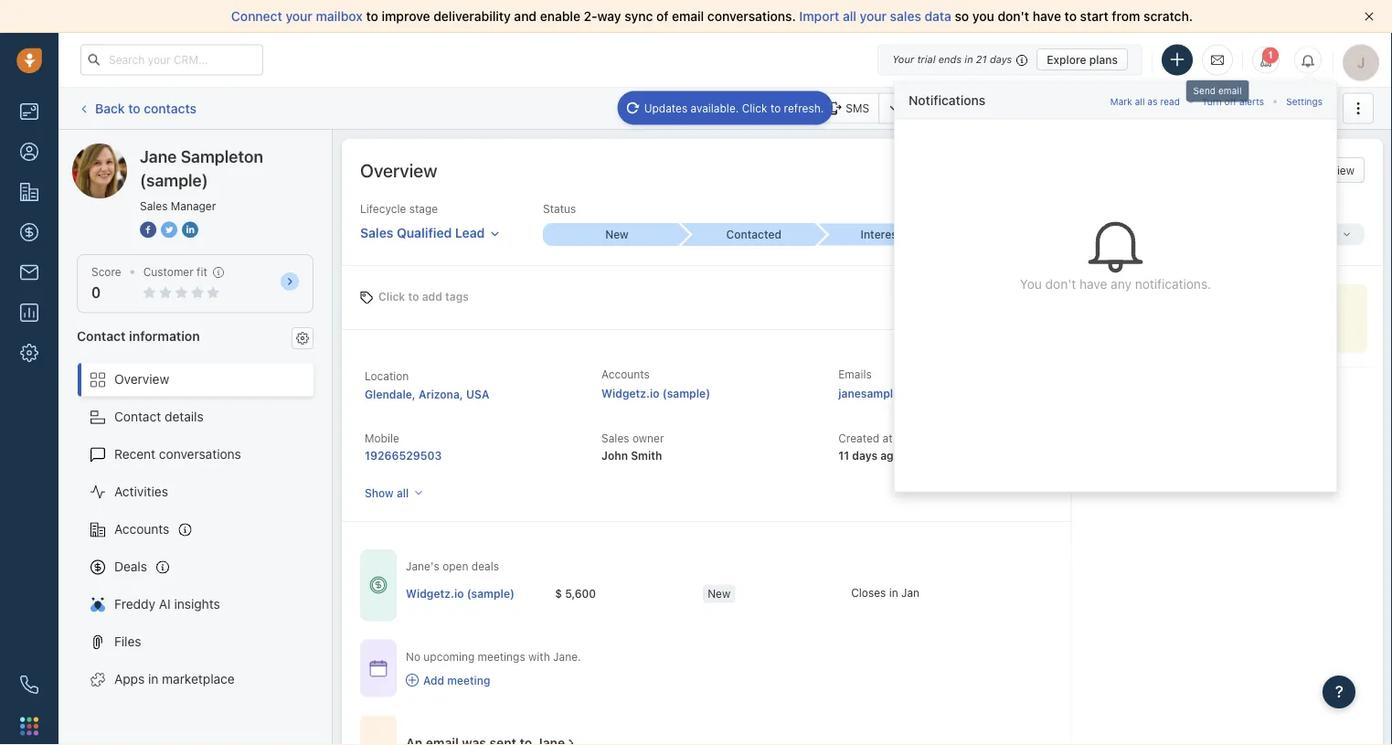 Task type: describe. For each thing, give the bounding box(es) containing it.
activities
[[1136, 102, 1183, 115]]

show all
[[365, 487, 409, 499]]

scratch.
[[1144, 9, 1194, 24]]

19266529503 link
[[365, 449, 442, 462]]

sales qualified lead
[[360, 225, 485, 240]]

closes in jan
[[852, 587, 920, 599]]

qualified
[[397, 225, 452, 240]]

files
[[114, 634, 141, 649]]

deals
[[114, 559, 147, 574]]

at
[[883, 432, 893, 445]]

mark all as read
[[1111, 96, 1181, 107]]

1 link
[[1253, 46, 1280, 74]]

ends
[[939, 54, 962, 65]]

your trial ends in 21 days
[[893, 54, 1013, 65]]

widgetz.io inside row
[[406, 587, 464, 600]]

and
[[514, 9, 537, 24]]

won / churned button
[[1228, 224, 1365, 246]]

click to add tags
[[379, 290, 469, 303]]

apps
[[114, 672, 145, 687]]

accounts widgetz.io (sample)
[[602, 368, 711, 400]]

created at 11 days ago
[[839, 432, 901, 462]]

settings
[[1287, 96, 1323, 107]]

to inside "link"
[[771, 102, 781, 114]]

turn
[[1203, 96, 1222, 107]]

you
[[1021, 276, 1042, 291]]

$
[[555, 587, 562, 600]]

0 vertical spatial email
[[672, 9, 704, 24]]

negotiation / lost link
[[1091, 224, 1228, 246]]

sales qualified lead link
[[360, 217, 501, 243]]

any
[[1111, 276, 1132, 291]]

contact information
[[77, 328, 200, 343]]

conversations
[[159, 447, 241, 462]]

sales manager
[[140, 199, 216, 212]]

john
[[602, 449, 628, 462]]

add deal
[[1247, 102, 1292, 115]]

no
[[406, 650, 421, 663]]

task
[[947, 102, 970, 115]]

container_wx8msf4aqz5i3rn1 image
[[369, 576, 388, 595]]

activities
[[114, 484, 168, 499]]

add for add meeting
[[423, 674, 445, 687]]

trial
[[918, 54, 936, 65]]

freshworks switcher image
[[20, 717, 38, 736]]

deliverability
[[434, 9, 511, 24]]

your
[[893, 54, 915, 65]]

score
[[91, 266, 121, 278]]

churned
[[1293, 228, 1338, 241]]

call button
[[723, 93, 779, 124]]

container_wx8msf4aqz5i3rn1 image inside the add meeting link
[[406, 674, 419, 687]]

customer
[[143, 266, 194, 278]]

jane sampleton (sample) up manager
[[140, 146, 263, 190]]

accounts for accounts
[[114, 522, 170, 537]]

interested link
[[817, 224, 954, 246]]

contact for contact information
[[77, 328, 126, 343]]

twitter circled image
[[161, 219, 177, 239]]

interested
[[861, 228, 915, 241]]

connect your mailbox to improve deliverability and enable 2-way sync of email conversations. import all your sales data so you don't have to start from scratch.
[[231, 9, 1194, 24]]

of
[[657, 9, 669, 24]]

location
[[365, 369, 409, 382]]

as
[[1148, 96, 1158, 107]]

phone element
[[11, 667, 48, 703]]

sampleton down contacts
[[140, 143, 204, 158]]

$ 5,600
[[555, 587, 596, 600]]

settings link
[[1287, 91, 1323, 109]]

sales
[[890, 9, 922, 24]]

emails
[[839, 368, 872, 381]]

email button
[[648, 93, 713, 124]]

(sample) inside accounts widgetz.io (sample)
[[663, 387, 711, 400]]

widgetz.io (sample) link inside row
[[406, 586, 515, 602]]

0 vertical spatial days
[[990, 54, 1013, 65]]

apps in marketplace
[[114, 672, 235, 687]]

back to contacts
[[95, 100, 197, 116]]

jan
[[902, 587, 920, 599]]

turn off alerts
[[1203, 96, 1265, 107]]

meetings
[[478, 650, 526, 663]]

location glendale, arizona, usa
[[365, 369, 490, 401]]

jane inside jane sampleton (sample)
[[140, 146, 177, 166]]

all for show all
[[397, 487, 409, 499]]

sales for sales manager
[[140, 199, 168, 212]]

deals
[[472, 560, 499, 573]]

import
[[800, 9, 840, 24]]

add deal button
[[1219, 93, 1301, 124]]

mark
[[1111, 96, 1133, 107]]

glendale,
[[365, 388, 416, 401]]

(sample) inside jane sampleton (sample)
[[140, 170, 208, 190]]

stage
[[409, 203, 438, 215]]

sms button
[[819, 93, 879, 124]]

Search your CRM... text field
[[80, 44, 263, 75]]

smith
[[631, 449, 663, 462]]

0 button
[[91, 284, 101, 301]]

all for mark all as read
[[1136, 96, 1146, 107]]

sync
[[625, 9, 653, 24]]

recent
[[114, 447, 156, 462]]

back
[[95, 100, 125, 116]]

0 vertical spatial in
[[965, 54, 974, 65]]

1 vertical spatial don't
[[1046, 276, 1077, 291]]

negotiation / lost
[[1118, 228, 1212, 241]]

owner
[[633, 432, 664, 445]]

import all your sales data link
[[800, 9, 955, 24]]

negotiation
[[1118, 228, 1179, 241]]

so
[[955, 9, 970, 24]]

created
[[839, 432, 880, 445]]

accounts for accounts widgetz.io (sample)
[[602, 368, 650, 381]]

jane.
[[553, 650, 581, 663]]

0 vertical spatial widgetz.io (sample) link
[[602, 387, 711, 400]]

notifications.
[[1136, 276, 1212, 291]]

contacted link
[[680, 223, 817, 246]]

deal
[[1270, 102, 1292, 115]]

conversations.
[[708, 9, 796, 24]]

closes
[[852, 587, 887, 599]]



Task type: locate. For each thing, give the bounding box(es) containing it.
negotiation / lost button
[[1091, 224, 1228, 246]]

new inside row
[[708, 587, 731, 600]]

sales activities
[[1105, 102, 1183, 115]]

0 horizontal spatial have
[[1033, 9, 1062, 24]]

widgetz.io down the jane's
[[406, 587, 464, 600]]

sales for sales qualified lead
[[360, 225, 394, 240]]

1 horizontal spatial all
[[843, 9, 857, 24]]

mobile
[[365, 432, 399, 445]]

1 horizontal spatial have
[[1080, 276, 1108, 291]]

0 vertical spatial all
[[843, 9, 857, 24]]

0 vertical spatial don't
[[998, 9, 1030, 24]]

0 horizontal spatial in
[[148, 672, 159, 687]]

0 horizontal spatial accounts
[[114, 522, 170, 537]]

manager
[[171, 199, 216, 212]]

/ inside button
[[1182, 228, 1186, 241]]

email right of
[[672, 9, 704, 24]]

1 vertical spatial in
[[890, 587, 899, 599]]

widgetz.io (sample) link up owner
[[602, 387, 711, 400]]

sampleton
[[140, 143, 204, 158], [181, 146, 263, 166]]

1 horizontal spatial add
[[1247, 102, 1267, 115]]

score 0
[[91, 266, 121, 301]]

plans
[[1090, 53, 1119, 66]]

1 vertical spatial days
[[853, 449, 878, 462]]

container_wx8msf4aqz5i3rn1 image down "no"
[[406, 674, 419, 687]]

information
[[129, 328, 200, 343]]

1 vertical spatial all
[[1136, 96, 1146, 107]]

1 horizontal spatial in
[[890, 587, 899, 599]]

mng settings image
[[296, 332, 309, 345]]

with
[[529, 650, 550, 663]]

sales for sales activities
[[1105, 102, 1133, 115]]

1 horizontal spatial click
[[742, 102, 768, 114]]

days down created
[[853, 449, 878, 462]]

overview
[[1309, 164, 1355, 177]]

janesampleton@gmail.com link
[[839, 384, 984, 403]]

to left start
[[1065, 9, 1077, 24]]

your left the sales
[[860, 9, 887, 24]]

click inside "link"
[[742, 102, 768, 114]]

emails janesampleton@gmail.com
[[839, 368, 984, 400]]

0 horizontal spatial add
[[423, 674, 445, 687]]

sales down lifecycle at the left top of the page
[[360, 225, 394, 240]]

mailbox
[[316, 9, 363, 24]]

insights
[[174, 597, 220, 612]]

add down upcoming
[[423, 674, 445, 687]]

linkedin circled image
[[182, 219, 198, 239]]

sales
[[1105, 102, 1133, 115], [140, 199, 168, 212], [360, 225, 394, 240], [602, 432, 630, 445]]

in left jan
[[890, 587, 899, 599]]

accounts
[[602, 368, 650, 381], [114, 522, 170, 537]]

overview up the contact details
[[114, 372, 169, 387]]

lifecycle
[[360, 203, 406, 215]]

jane down back
[[109, 143, 137, 158]]

1 vertical spatial click
[[379, 290, 405, 303]]

contact
[[77, 328, 126, 343], [114, 409, 161, 424]]

won / churned link
[[1228, 224, 1365, 246]]

1 horizontal spatial overview
[[360, 159, 438, 181]]

1 vertical spatial email
[[1219, 86, 1242, 96]]

1 vertical spatial have
[[1080, 276, 1108, 291]]

sales left "as"
[[1105, 102, 1133, 115]]

11
[[839, 449, 850, 462]]

interested button
[[817, 224, 954, 246]]

contacted
[[727, 228, 782, 241]]

sampleton inside jane sampleton (sample)
[[181, 146, 263, 166]]

(sample) up sales manager
[[140, 170, 208, 190]]

glendale, arizona, usa link
[[365, 388, 490, 401]]

have left start
[[1033, 9, 1062, 24]]

have left 'any'
[[1080, 276, 1108, 291]]

1 horizontal spatial your
[[860, 9, 887, 24]]

0 horizontal spatial click
[[379, 290, 405, 303]]

in for apps in marketplace
[[148, 672, 159, 687]]

0 horizontal spatial /
[[1182, 228, 1186, 241]]

all left "as"
[[1136, 96, 1146, 107]]

customer fit
[[143, 266, 207, 278]]

widgetz.io (sample) link down open
[[406, 586, 515, 602]]

0 horizontal spatial days
[[853, 449, 878, 462]]

from
[[1113, 9, 1141, 24]]

sampleton up manager
[[181, 146, 263, 166]]

0 horizontal spatial jane
[[109, 143, 137, 158]]

tags
[[445, 290, 469, 303]]

phone image
[[20, 676, 38, 694]]

1 vertical spatial widgetz.io
[[406, 587, 464, 600]]

freddy ai insights
[[114, 597, 220, 612]]

open
[[443, 560, 469, 573]]

widgetz.io (sample)
[[406, 587, 515, 600]]

0 vertical spatial overview
[[360, 159, 438, 181]]

0 horizontal spatial overview
[[114, 372, 169, 387]]

overview
[[360, 159, 438, 181], [114, 372, 169, 387]]

0 horizontal spatial new
[[606, 228, 629, 241]]

contact up recent
[[114, 409, 161, 424]]

1 vertical spatial new
[[708, 587, 731, 600]]

1 horizontal spatial email
[[1219, 86, 1242, 96]]

marketplace
[[162, 672, 235, 687]]

status
[[543, 203, 576, 215]]

in for closes in jan
[[890, 587, 899, 599]]

data
[[925, 9, 952, 24]]

container_wx8msf4aqz5i3rn1 image left "no"
[[369, 659, 388, 678]]

add
[[1247, 102, 1267, 115], [423, 674, 445, 687]]

lead
[[455, 225, 485, 240]]

/ for negotiation
[[1182, 228, 1186, 241]]

container_wx8msf4aqz5i3rn1 image down jane.
[[565, 737, 578, 745]]

1 horizontal spatial widgetz.io (sample) link
[[602, 387, 711, 400]]

jane down contacts
[[140, 146, 177, 166]]

1 your from the left
[[286, 9, 313, 24]]

1 vertical spatial widgetz.io (sample) link
[[406, 586, 515, 602]]

won
[[1260, 228, 1283, 241]]

show
[[365, 487, 394, 499]]

call link
[[723, 93, 779, 124]]

1 / from the left
[[1182, 228, 1186, 241]]

(sample) up manager
[[207, 143, 259, 158]]

sales up facebook circled 'icon'
[[140, 199, 168, 212]]

add for add deal
[[1247, 102, 1267, 115]]

/ right won
[[1286, 228, 1290, 241]]

contact down the '0'
[[77, 328, 126, 343]]

1 vertical spatial accounts
[[114, 522, 170, 537]]

send email tooltip
[[1187, 80, 1250, 107]]

widgetz.io inside accounts widgetz.io (sample)
[[602, 387, 660, 400]]

to right call
[[771, 102, 781, 114]]

email image
[[1212, 52, 1225, 68]]

/ inside "button"
[[1286, 228, 1290, 241]]

widgetz.io up owner
[[602, 387, 660, 400]]

alerts
[[1240, 96, 1265, 107]]

contact for contact details
[[114, 409, 161, 424]]

(sample) inside widgetz.io (sample) link
[[467, 587, 515, 600]]

0 horizontal spatial all
[[397, 487, 409, 499]]

1 vertical spatial overview
[[114, 372, 169, 387]]

days right 21
[[990, 54, 1013, 65]]

0
[[91, 284, 101, 301]]

facebook circled image
[[140, 219, 156, 239]]

1 vertical spatial contact
[[114, 409, 161, 424]]

notifications
[[909, 92, 986, 107]]

fit
[[197, 266, 207, 278]]

1 horizontal spatial container_wx8msf4aqz5i3rn1 image
[[406, 674, 419, 687]]

add meeting link
[[406, 673, 581, 688]]

add left deal
[[1247, 102, 1267, 115]]

accounts inside accounts widgetz.io (sample)
[[602, 368, 650, 381]]

2 horizontal spatial container_wx8msf4aqz5i3rn1 image
[[565, 737, 578, 745]]

1 horizontal spatial widgetz.io
[[602, 387, 660, 400]]

your left the mailbox
[[286, 9, 313, 24]]

1 horizontal spatial /
[[1286, 228, 1290, 241]]

widgetz.io (sample) link
[[602, 387, 711, 400], [406, 586, 515, 602]]

turn off alerts link
[[1203, 91, 1265, 109]]

0 vertical spatial contact
[[77, 328, 126, 343]]

0 vertical spatial widgetz.io
[[602, 387, 660, 400]]

1 horizontal spatial days
[[990, 54, 1013, 65]]

1 horizontal spatial don't
[[1046, 276, 1077, 291]]

2 your from the left
[[860, 9, 887, 24]]

widgetz.io
[[602, 387, 660, 400], [406, 587, 464, 600]]

1 horizontal spatial accounts
[[602, 368, 650, 381]]

1 horizontal spatial jane
[[140, 146, 177, 166]]

usa
[[466, 388, 490, 401]]

0 vertical spatial add
[[1247, 102, 1267, 115]]

read
[[1161, 96, 1181, 107]]

jane sampleton (sample) down contacts
[[109, 143, 259, 158]]

all right import
[[843, 9, 857, 24]]

accounts up owner
[[602, 368, 650, 381]]

1 horizontal spatial new
[[708, 587, 731, 600]]

days
[[990, 54, 1013, 65], [853, 449, 878, 462]]

/
[[1182, 228, 1186, 241], [1286, 228, 1290, 241]]

row
[[406, 576, 1000, 613]]

0 vertical spatial have
[[1033, 9, 1062, 24]]

2-
[[584, 9, 598, 24]]

start
[[1081, 9, 1109, 24]]

add inside button
[[1247, 102, 1267, 115]]

add meeting
[[423, 674, 491, 687]]

to right the mailbox
[[366, 9, 379, 24]]

email inside tooltip
[[1219, 86, 1242, 96]]

no upcoming meetings with jane.
[[406, 650, 581, 663]]

0 horizontal spatial don't
[[998, 9, 1030, 24]]

connect
[[231, 9, 282, 24]]

you don't have any notifications.
[[1021, 276, 1212, 291]]

close image
[[1365, 12, 1375, 21]]

all inside "link"
[[1136, 96, 1146, 107]]

2 vertical spatial in
[[148, 672, 159, 687]]

container_wx8msf4aqz5i3rn1 image
[[369, 659, 388, 678], [406, 674, 419, 687], [565, 737, 578, 745]]

to right back
[[128, 100, 140, 116]]

overview up lifecycle stage at the top left of the page
[[360, 159, 438, 181]]

2 horizontal spatial in
[[965, 54, 974, 65]]

row containing closes in jan
[[406, 576, 1000, 613]]

new
[[606, 228, 629, 241], [708, 587, 731, 600]]

/ for won
[[1286, 228, 1290, 241]]

/ left lost
[[1182, 228, 1186, 241]]

1 vertical spatial add
[[423, 674, 445, 687]]

0 vertical spatial new
[[606, 228, 629, 241]]

0 vertical spatial accounts
[[602, 368, 650, 381]]

in left 21
[[965, 54, 974, 65]]

to left add on the left top
[[408, 290, 419, 303]]

in inside row
[[890, 587, 899, 599]]

0 horizontal spatial widgetz.io
[[406, 587, 464, 600]]

sales inside sales owner john smith
[[602, 432, 630, 445]]

accounts down activities
[[114, 522, 170, 537]]

0 horizontal spatial email
[[672, 9, 704, 24]]

contact details
[[114, 409, 204, 424]]

days inside created at 11 days ago
[[853, 449, 878, 462]]

2 horizontal spatial all
[[1136, 96, 1146, 107]]

0 horizontal spatial container_wx8msf4aqz5i3rn1 image
[[369, 659, 388, 678]]

(sample) down deals
[[467, 587, 515, 600]]

back to contacts link
[[77, 94, 198, 123]]

2 / from the left
[[1286, 228, 1290, 241]]

details
[[165, 409, 204, 424]]

explore plans link
[[1037, 48, 1129, 70]]

0 vertical spatial click
[[742, 102, 768, 114]]

updates available. click to refresh. link
[[618, 91, 833, 125]]

freddy
[[114, 597, 156, 612]]

2 vertical spatial all
[[397, 487, 409, 499]]

email up off
[[1219, 86, 1242, 96]]

sales up john
[[602, 432, 630, 445]]

all right show
[[397, 487, 409, 499]]

0 horizontal spatial your
[[286, 9, 313, 24]]

explore
[[1047, 53, 1087, 66]]

19266529503
[[365, 449, 442, 462]]

0 horizontal spatial widgetz.io (sample) link
[[406, 586, 515, 602]]

(sample) up owner
[[663, 387, 711, 400]]

in right "apps"
[[148, 672, 159, 687]]



Task type: vqa. For each thing, say whether or not it's contained in the screenshot.


